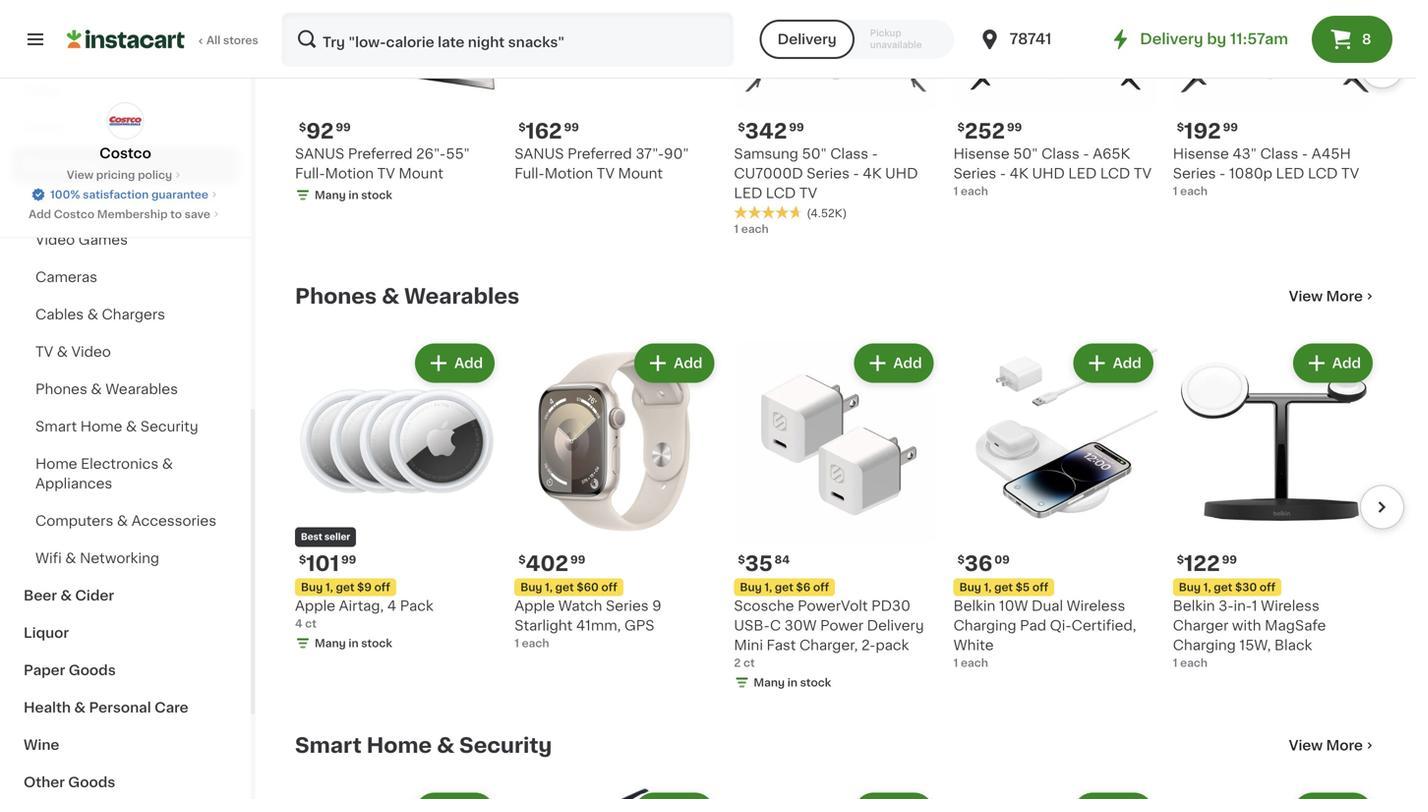 Task type: locate. For each thing, give the bounding box(es) containing it.
1 vertical spatial many
[[315, 638, 346, 649]]

full- inside sanus preferred 26"-55" full-motion tv mount
[[295, 167, 325, 181]]

99 inside the $ 122 99
[[1222, 555, 1237, 566]]

09
[[995, 555, 1010, 566]]

stock down apple airtag, 4 pack 4 ct
[[361, 638, 392, 649]]

1 vertical spatial electronics
[[81, 457, 159, 471]]

$ inside $ 35 84
[[738, 555, 745, 566]]

sanus
[[295, 147, 345, 161], [515, 147, 564, 161]]

charger
[[1173, 619, 1229, 633]]

hisense inside "hisense 50" class - a65k series - 4k uhd led lcd tv 1 each"
[[954, 147, 1010, 161]]

1 vertical spatial smart home & security link
[[295, 734, 552, 758]]

$ inside $ 342 99
[[738, 122, 745, 133]]

0 horizontal spatial phones & wearables
[[35, 383, 178, 396]]

2 horizontal spatial class
[[1261, 147, 1299, 161]]

uhd inside "hisense 50" class - a65k series - 4k uhd led lcd tv 1 each"
[[1032, 167, 1065, 181]]

1 horizontal spatial lcd
[[1100, 167, 1130, 181]]

product group containing 36
[[954, 340, 1158, 671]]

full- down '162'
[[515, 167, 545, 181]]

5 buy from the left
[[1179, 582, 1201, 593]]

1 4k from the left
[[863, 167, 882, 181]]

99 for 192
[[1223, 122, 1238, 133]]

50" inside "hisense 50" class - a65k series - 4k uhd led lcd tv 1 each"
[[1013, 147, 1038, 161]]

$ for 101
[[299, 555, 306, 566]]

2 class from the left
[[1042, 147, 1080, 161]]

many
[[315, 190, 346, 201], [315, 638, 346, 649], [754, 678, 785, 689]]

1, down the $ 122 99
[[1204, 582, 1211, 593]]

$ inside $ 192 99
[[1177, 122, 1184, 133]]

1 vertical spatial video
[[71, 345, 111, 359]]

apple watch series 9 starlight 41mm, gps 1 each
[[515, 600, 662, 649]]

add for 402
[[674, 356, 703, 370]]

led
[[1069, 167, 1097, 181], [1276, 167, 1305, 181], [734, 186, 763, 200]]

1 horizontal spatial phones & wearables link
[[295, 285, 520, 308]]

series down 192
[[1173, 167, 1216, 181]]

0 horizontal spatial charging
[[954, 619, 1017, 633]]

1 horizontal spatial phones
[[295, 286, 377, 307]]

belkin 10w dual wireless charging pad qi-certified, white 1 each
[[954, 600, 1137, 669]]

add for 36
[[1113, 356, 1142, 370]]

sanus inside sanus preferred 26"-55" full-motion tv mount
[[295, 147, 345, 161]]

1 vertical spatial smart home & security
[[295, 736, 552, 756]]

charging up white
[[954, 619, 1017, 633]]

100%
[[50, 189, 80, 200]]

1 horizontal spatial smart home & security
[[295, 736, 552, 756]]

1 horizontal spatial class
[[1042, 147, 1080, 161]]

ct inside apple airtag, 4 pack 4 ct
[[305, 619, 317, 630]]

lcd down a65k
[[1100, 167, 1130, 181]]

$ for 122
[[1177, 555, 1184, 566]]

belkin down buy 1, get $5 off
[[954, 600, 996, 613]]

series for samsung 50" class - cu7000d series - 4k uhd led lcd tv
[[807, 167, 850, 181]]

1 down white
[[954, 658, 958, 669]]

charging down the "charger"
[[1173, 639, 1236, 653]]

0 horizontal spatial phones & wearables link
[[12, 371, 239, 408]]

ct down buy 1, get $9 off
[[305, 619, 317, 630]]

1 vertical spatial more
[[1327, 739, 1363, 753]]

get left the "$6"
[[775, 582, 794, 593]]

wireless up magsafe
[[1261, 600, 1320, 613]]

0 horizontal spatial home
[[35, 457, 77, 471]]

None search field
[[281, 12, 734, 67]]

buy for 402
[[521, 582, 542, 593]]

4 left pack
[[387, 600, 397, 613]]

many in stock for 35
[[754, 678, 831, 689]]

1 belkin from the left
[[954, 600, 996, 613]]

view more for phones & wearables
[[1289, 290, 1363, 303]]

0 vertical spatial more
[[1327, 290, 1363, 303]]

charging
[[954, 619, 1017, 633], [1173, 639, 1236, 653]]

2 4k from the left
[[1010, 167, 1029, 181]]

goods right other
[[68, 776, 115, 790]]

2 50" from the left
[[1013, 147, 1038, 161]]

2 vertical spatial home
[[367, 736, 432, 756]]

off
[[374, 582, 390, 593], [813, 582, 829, 593], [601, 582, 618, 593], [1033, 582, 1049, 593], [1260, 582, 1276, 593]]

samsung
[[734, 147, 799, 161]]

$ for 35
[[738, 555, 745, 566]]

class inside "hisense 50" class - a65k series - 4k uhd led lcd tv 1 each"
[[1042, 147, 1080, 161]]

$ inside $ 252 99
[[958, 122, 965, 133]]

1 horizontal spatial uhd
[[1032, 167, 1065, 181]]

2 mount from the left
[[618, 167, 663, 181]]

2 preferred from the left
[[568, 147, 632, 161]]

0 horizontal spatial lcd
[[766, 186, 796, 200]]

add button for 101
[[417, 346, 493, 381]]

122
[[1184, 554, 1220, 575]]

0 vertical spatial ct
[[305, 619, 317, 630]]

full- for 92
[[295, 167, 325, 181]]

class inside hisense 43" class - a45h series - 1080p led lcd tv 1 each
[[1261, 147, 1299, 161]]

0 horizontal spatial smart home & security
[[35, 420, 198, 434]]

preferred inside sanus preferred 26"-55" full-motion tv mount
[[348, 147, 413, 161]]

get left $5
[[994, 582, 1013, 593]]

in for 35
[[788, 678, 798, 689]]

led right 1080p
[[1276, 167, 1305, 181]]

led down cu7000d on the top
[[734, 186, 763, 200]]

belkin up the "charger"
[[1173, 600, 1215, 613]]

starlight
[[515, 619, 573, 633]]

5 off from the left
[[1260, 582, 1276, 593]]

1 inside "hisense 50" class - a65k series - 4k uhd led lcd tv 1 each"
[[954, 186, 958, 197]]

series inside "hisense 50" class - a65k series - 4k uhd led lcd tv 1 each"
[[954, 167, 997, 181]]

1 horizontal spatial led
[[1069, 167, 1097, 181]]

instacart logo image
[[67, 28, 185, 51]]

motion inside sanus preferred 37"-90" full-motion tv mount
[[545, 167, 593, 181]]

sanus down '162'
[[515, 147, 564, 161]]

in for 101
[[349, 638, 359, 649]]

0 horizontal spatial smart
[[35, 420, 77, 434]]

50" down $ 252 99
[[1013, 147, 1038, 161]]

2 goods from the top
[[68, 776, 115, 790]]

1 horizontal spatial wearables
[[404, 286, 520, 307]]

buy for 35
[[740, 582, 762, 593]]

1 motion from the left
[[325, 167, 374, 181]]

0 horizontal spatial hisense
[[954, 147, 1010, 161]]

0 horizontal spatial 4k
[[863, 167, 882, 181]]

off right $5
[[1033, 582, 1049, 593]]

2 full- from the left
[[515, 167, 545, 181]]

tv & video link
[[12, 333, 239, 371]]

0 vertical spatial charging
[[954, 619, 1017, 633]]

1 buy from the left
[[301, 582, 323, 593]]

3 buy from the left
[[521, 582, 542, 593]]

each down starlight at left bottom
[[522, 638, 549, 649]]

2 apple from the left
[[515, 600, 555, 613]]

in down sanus preferred 26"-55" full-motion tv mount
[[349, 190, 359, 201]]

1 horizontal spatial hisense
[[1173, 147, 1229, 161]]

2 motion from the left
[[545, 167, 593, 181]]

buy down 402
[[521, 582, 542, 593]]

1 view more from the top
[[1289, 290, 1363, 303]]

motion for 162
[[545, 167, 593, 181]]

led inside "hisense 50" class - a65k series - 4k uhd led lcd tv 1 each"
[[1069, 167, 1097, 181]]

security
[[140, 420, 198, 434], [459, 736, 552, 756]]

costco down 100%
[[54, 209, 95, 220]]

in down the fast
[[788, 678, 798, 689]]

uhd
[[885, 167, 918, 181], [1032, 167, 1065, 181]]

2 vertical spatial many
[[754, 678, 785, 689]]

other goods
[[24, 776, 115, 790]]

1 down $ 252 99
[[954, 186, 958, 197]]

1 uhd from the left
[[885, 167, 918, 181]]

tv inside sanus preferred 26"-55" full-motion tv mount
[[377, 167, 395, 181]]

off for 402
[[601, 582, 618, 593]]

satisfaction
[[83, 189, 149, 200]]

apple up starlight at left bottom
[[515, 600, 555, 613]]

1 class from the left
[[831, 147, 869, 161]]

delivery inside 'scosche powervolt pd30 usb-c 30w power delivery mini fast charger, 2-pack 2 ct'
[[867, 619, 924, 633]]

100% satisfaction guarantee
[[50, 189, 208, 200]]

many in stock down sanus preferred 26"-55" full-motion tv mount
[[315, 190, 392, 201]]

wireless
[[1067, 600, 1126, 613], [1261, 600, 1320, 613]]

1 vertical spatial view
[[1289, 290, 1323, 303]]

252
[[965, 121, 1005, 142]]

buy 1, get $5 off
[[960, 582, 1049, 593]]

1 horizontal spatial charging
[[1173, 639, 1236, 653]]

each inside hisense 43" class - a45h series - 1080p led lcd tv 1 each
[[1181, 186, 1208, 197]]

electronics link
[[12, 147, 239, 184]]

3 class from the left
[[1261, 147, 1299, 161]]

55"
[[446, 147, 470, 161]]

0 vertical spatial view more link
[[1289, 287, 1377, 306]]

0 vertical spatial item carousel region
[[268, 0, 1405, 253]]

0 vertical spatial goods
[[69, 664, 116, 678]]

(4.52k)
[[807, 208, 847, 219]]

99 for 92
[[336, 122, 351, 133]]

2 buy from the left
[[740, 582, 762, 593]]

2 vertical spatial view
[[1289, 739, 1323, 753]]

&
[[382, 286, 399, 307], [87, 308, 98, 322], [57, 345, 68, 359], [91, 383, 102, 396], [126, 420, 137, 434], [162, 457, 173, 471], [117, 514, 128, 528], [65, 552, 76, 566], [60, 589, 72, 603], [74, 701, 86, 715], [437, 736, 455, 756]]

more
[[1327, 290, 1363, 303], [1327, 739, 1363, 753]]

1 vertical spatial many in stock
[[315, 638, 392, 649]]

$ inside $ 162 99
[[519, 122, 526, 133]]

$ inside $ 101 99
[[299, 555, 306, 566]]

costco
[[100, 147, 151, 160], [54, 209, 95, 220]]

stores
[[223, 35, 258, 46]]

goods for paper goods
[[69, 664, 116, 678]]

5 add button from the left
[[1295, 346, 1371, 381]]

off right the "$6"
[[813, 582, 829, 593]]

full- for 162
[[515, 167, 545, 181]]

50" inside samsung 50" class - cu7000d series - 4k uhd led lcd tv
[[802, 147, 827, 161]]

2 belkin from the left
[[1173, 600, 1215, 613]]

motion inside sanus preferred 26"-55" full-motion tv mount
[[325, 167, 374, 181]]

get for 36
[[994, 582, 1013, 593]]

hisense
[[954, 147, 1010, 161], [1173, 147, 1229, 161]]

& inside 'link'
[[65, 552, 76, 566]]

90"
[[664, 147, 689, 161]]

1 down the "charger"
[[1173, 658, 1178, 669]]

0 vertical spatial phones & wearables link
[[295, 285, 520, 308]]

50" for hisense
[[1013, 147, 1038, 161]]

0 horizontal spatial ct
[[305, 619, 317, 630]]

0 horizontal spatial belkin
[[954, 600, 996, 613]]

0 horizontal spatial motion
[[325, 167, 374, 181]]

apple inside apple airtag, 4 pack 4 ct
[[295, 600, 335, 613]]

buy down the 122
[[1179, 582, 1201, 593]]

get left $60
[[555, 582, 574, 593]]

costco up "view pricing policy" link
[[100, 147, 151, 160]]

off right $30
[[1260, 582, 1276, 593]]

1 vertical spatial item carousel region
[[268, 332, 1405, 703]]

2 item carousel region from the top
[[268, 332, 1405, 703]]

99 for 101
[[341, 555, 356, 566]]

smart home & security
[[35, 420, 198, 434], [295, 736, 552, 756]]

1 vertical spatial in
[[349, 638, 359, 649]]

wireless up "certified,"
[[1067, 600, 1126, 613]]

1 hisense from the left
[[954, 147, 1010, 161]]

$ inside "$ 36 09"
[[958, 555, 965, 566]]

sanus inside sanus preferred 37"-90" full-motion tv mount
[[515, 147, 564, 161]]

$ inside $ 402 99
[[519, 555, 526, 566]]

4 get from the left
[[994, 582, 1013, 593]]

each down 252
[[961, 186, 988, 197]]

1 1, from the left
[[326, 582, 333, 593]]

1 down $ 192 99
[[1173, 186, 1178, 197]]

1 vertical spatial goods
[[68, 776, 115, 790]]

each down white
[[961, 658, 988, 669]]

series inside hisense 43" class - a45h series - 1080p led lcd tv 1 each
[[1173, 167, 1216, 181]]

motion
[[325, 167, 374, 181], [545, 167, 593, 181]]

0 horizontal spatial class
[[831, 147, 869, 161]]

1 horizontal spatial motion
[[545, 167, 593, 181]]

1, for 122
[[1204, 582, 1211, 593]]

0 vertical spatial smart
[[35, 420, 77, 434]]

2 view more link from the top
[[1289, 736, 1377, 756]]

1 horizontal spatial security
[[459, 736, 552, 756]]

1 off from the left
[[374, 582, 390, 593]]

view
[[67, 170, 93, 180], [1289, 290, 1323, 303], [1289, 739, 1323, 753]]

add button
[[417, 346, 493, 381], [637, 346, 713, 381], [856, 346, 932, 381], [1076, 346, 1152, 381], [1295, 346, 1371, 381]]

2 get from the left
[[775, 582, 794, 593]]

add for 101
[[454, 356, 483, 370]]

video
[[35, 233, 75, 247], [71, 345, 111, 359]]

0 vertical spatial view more
[[1289, 290, 1363, 303]]

buy
[[301, 582, 323, 593], [740, 582, 762, 593], [521, 582, 542, 593], [960, 582, 982, 593], [1179, 582, 1201, 593]]

sanus down 92
[[295, 147, 345, 161]]

mount inside sanus preferred 26"-55" full-motion tv mount
[[399, 167, 443, 181]]

5 get from the left
[[1214, 582, 1233, 593]]

belkin inside belkin 3-in-1 wireless charger with magsafe charging 15w, black 1 each
[[1173, 600, 1215, 613]]

scosche powervolt pd30 usb-c 30w power delivery mini fast charger, 2-pack 2 ct
[[734, 600, 924, 669]]

electronics inside electronics link
[[24, 158, 104, 172]]

2 sanus from the left
[[515, 147, 564, 161]]

stock for 35
[[800, 678, 831, 689]]

class
[[831, 147, 869, 161], [1042, 147, 1080, 161], [1261, 147, 1299, 161]]

view more link
[[1289, 287, 1377, 306], [1289, 736, 1377, 756]]

99 right 192
[[1223, 122, 1238, 133]]

item carousel region
[[268, 0, 1405, 253], [268, 332, 1405, 703]]

electronics up 100%
[[24, 158, 104, 172]]

1 vertical spatial phones & wearables
[[35, 383, 178, 396]]

3 off from the left
[[601, 582, 618, 593]]

30w
[[785, 619, 817, 633]]

apple down buy 1, get $9 off
[[295, 600, 335, 613]]

stock down charger,
[[800, 678, 831, 689]]

wireless inside "belkin 10w dual wireless charging pad qi-certified, white 1 each"
[[1067, 600, 1126, 613]]

each inside "belkin 10w dual wireless charging pad qi-certified, white 1 each"
[[961, 658, 988, 669]]

50" for samsung
[[802, 147, 827, 161]]

99 right 342
[[789, 122, 804, 133]]

2 more from the top
[[1327, 739, 1363, 753]]

1, for 36
[[984, 582, 992, 593]]

1 50" from the left
[[802, 147, 827, 161]]

99 for 252
[[1007, 122, 1022, 133]]

many down sanus preferred 26"-55" full-motion tv mount
[[315, 190, 346, 201]]

video down audio
[[35, 233, 75, 247]]

99 inside $ 402 99
[[570, 555, 586, 566]]

1 inside hisense 43" class - a45h series - 1080p led lcd tv 1 each
[[1173, 186, 1178, 197]]

lcd for hisense 50" class - a65k series - 4k uhd led lcd tv 1 each
[[1100, 167, 1130, 181]]

sanus preferred 26"-55" full-motion tv mount
[[295, 147, 470, 181]]

43"
[[1233, 147, 1257, 161]]

2 vertical spatial stock
[[800, 678, 831, 689]]

get for 35
[[775, 582, 794, 593]]

2 1, from the left
[[765, 582, 772, 593]]

guarantee
[[151, 189, 208, 200]]

class right 43"
[[1261, 147, 1299, 161]]

1 horizontal spatial preferred
[[568, 147, 632, 161]]

all stores link
[[67, 12, 260, 67]]

series down 252
[[954, 167, 997, 181]]

power
[[820, 619, 864, 633]]

health & personal care
[[24, 701, 188, 715]]

many down the fast
[[754, 678, 785, 689]]

1 vertical spatial smart
[[295, 736, 362, 756]]

2 hisense from the left
[[1173, 147, 1229, 161]]

1 preferred from the left
[[348, 147, 413, 161]]

hisense down 252
[[954, 147, 1010, 161]]

1 horizontal spatial apple
[[515, 600, 555, 613]]

0 vertical spatial smart home & security
[[35, 420, 198, 434]]

2 wireless from the left
[[1261, 600, 1320, 613]]

buy for 101
[[301, 582, 323, 593]]

99 up the "buy 1, get $60 off"
[[570, 555, 586, 566]]

off right $60
[[601, 582, 618, 593]]

best
[[301, 533, 322, 542]]

add for 35
[[893, 356, 922, 370]]

preferred left 37"-
[[568, 147, 632, 161]]

99 inside $ 101 99
[[341, 555, 356, 566]]

1 get from the left
[[336, 582, 355, 593]]

1, up scosche
[[765, 582, 772, 593]]

stock down sanus preferred 26"-55" full-motion tv mount
[[361, 190, 392, 201]]

99 for 122
[[1222, 555, 1237, 566]]

computers & accessories link
[[12, 503, 239, 540]]

hisense for 192
[[1173, 147, 1229, 161]]

0 horizontal spatial wearables
[[105, 383, 178, 396]]

other goods link
[[12, 764, 239, 800]]

1 vertical spatial security
[[459, 736, 552, 756]]

0 horizontal spatial mount
[[399, 167, 443, 181]]

in down apple airtag, 4 pack 4 ct
[[349, 638, 359, 649]]

ct
[[305, 619, 317, 630], [744, 658, 755, 669]]

each inside apple watch series 9 starlight 41mm, gps 1 each
[[522, 638, 549, 649]]

2 horizontal spatial delivery
[[1140, 32, 1204, 46]]

5 1, from the left
[[1204, 582, 1211, 593]]

1 sanus from the left
[[295, 147, 345, 161]]

$ for 36
[[958, 555, 965, 566]]

0 vertical spatial in
[[349, 190, 359, 201]]

2-
[[862, 639, 876, 653]]

4k inside samsung 50" class - cu7000d series - 4k uhd led lcd tv
[[863, 167, 882, 181]]

3 1, from the left
[[545, 582, 553, 593]]

$5
[[1016, 582, 1030, 593]]

series up gps
[[606, 600, 649, 613]]

99 right 252
[[1007, 122, 1022, 133]]

apple airtag, 4 pack 4 ct
[[295, 600, 434, 630]]

2 horizontal spatial led
[[1276, 167, 1305, 181]]

hisense inside hisense 43" class - a45h series - 1080p led lcd tv 1 each
[[1173, 147, 1229, 161]]

off for 122
[[1260, 582, 1276, 593]]

product group containing 402
[[515, 340, 718, 652]]

1 goods from the top
[[69, 664, 116, 678]]

0 horizontal spatial 50"
[[802, 147, 827, 161]]

item carousel region containing 101
[[268, 332, 1405, 703]]

0 vertical spatial view
[[67, 170, 93, 180]]

cameras
[[35, 270, 97, 284]]

1 horizontal spatial 50"
[[1013, 147, 1038, 161]]

4 down buy 1, get $9 off
[[295, 619, 303, 630]]

paper
[[24, 664, 65, 678]]

8 button
[[1312, 16, 1393, 63]]

lcd inside samsung 50" class - cu7000d series - 4k uhd led lcd tv
[[766, 186, 796, 200]]

1 item carousel region from the top
[[268, 0, 1405, 253]]

1 view more link from the top
[[1289, 287, 1377, 306]]

motion down $ 92 99
[[325, 167, 374, 181]]

0 horizontal spatial phones
[[35, 383, 87, 396]]

view for smart home & security
[[1289, 739, 1323, 753]]

4k for samsung
[[863, 167, 882, 181]]

78741
[[1010, 32, 1052, 46]]

0 horizontal spatial delivery
[[778, 32, 837, 46]]

2 vertical spatial many in stock
[[754, 678, 831, 689]]

view more link for smart home & security
[[1289, 736, 1377, 756]]

1 horizontal spatial home
[[80, 420, 122, 434]]

mount down 26"-
[[399, 167, 443, 181]]

99 inside $ 252 99
[[1007, 122, 1022, 133]]

99 inside $ 342 99
[[789, 122, 804, 133]]

1
[[954, 186, 958, 197], [1173, 186, 1178, 197], [734, 224, 739, 235], [1252, 600, 1258, 613], [515, 638, 519, 649], [954, 658, 958, 669], [1173, 658, 1178, 669]]

full- down 92
[[295, 167, 325, 181]]

uhd for hisense 50" class - a65k series - 4k uhd led lcd tv 1 each
[[1032, 167, 1065, 181]]

$
[[299, 122, 306, 133], [738, 122, 745, 133], [519, 122, 526, 133], [958, 122, 965, 133], [1177, 122, 1184, 133], [299, 555, 306, 566], [738, 555, 745, 566], [519, 555, 526, 566], [958, 555, 965, 566], [1177, 555, 1184, 566]]

electronics up appliances at the bottom left of page
[[81, 457, 159, 471]]

view more for smart home & security
[[1289, 739, 1363, 753]]

many in stock down apple airtag, 4 pack 4 ct
[[315, 638, 392, 649]]

home
[[80, 420, 122, 434], [35, 457, 77, 471], [367, 736, 432, 756]]

99 inside $ 92 99
[[336, 122, 351, 133]]

2 off from the left
[[813, 582, 829, 593]]

0 horizontal spatial full-
[[295, 167, 325, 181]]

1 horizontal spatial belkin
[[1173, 600, 1215, 613]]

$ 162 99
[[519, 121, 579, 142]]

mount down 37"-
[[618, 167, 663, 181]]

delivery inside button
[[778, 32, 837, 46]]

2 uhd from the left
[[1032, 167, 1065, 181]]

4 buy from the left
[[960, 582, 982, 593]]

1 vertical spatial costco
[[54, 209, 95, 220]]

buy up scosche
[[740, 582, 762, 593]]

sanus for 92
[[295, 147, 345, 161]]

many for 101
[[315, 638, 346, 649]]

uhd inside samsung 50" class - cu7000d series - 4k uhd led lcd tv
[[885, 167, 918, 181]]

buy for 36
[[960, 582, 982, 593]]

buy down "36"
[[960, 582, 982, 593]]

1 down starlight at left bottom
[[515, 638, 519, 649]]

1 apple from the left
[[295, 600, 335, 613]]

membership
[[97, 209, 168, 220]]

2 horizontal spatial lcd
[[1308, 167, 1338, 181]]

more for smart home & security
[[1327, 739, 1363, 753]]

1 add button from the left
[[417, 346, 493, 381]]

1, down $ 101 99 in the left bottom of the page
[[326, 582, 333, 593]]

led inside samsung 50" class - cu7000d series - 4k uhd led lcd tv
[[734, 186, 763, 200]]

motion down $ 162 99
[[545, 167, 593, 181]]

$ for 342
[[738, 122, 745, 133]]

4
[[387, 600, 397, 613], [295, 619, 303, 630]]

each inside belkin 3-in-1 wireless charger with magsafe charging 15w, black 1 each
[[1181, 658, 1208, 669]]

phones & wearables link
[[295, 285, 520, 308], [12, 371, 239, 408]]

series inside samsung 50" class - cu7000d series - 4k uhd led lcd tv
[[807, 167, 850, 181]]

sanus for 162
[[515, 147, 564, 161]]

3 get from the left
[[555, 582, 574, 593]]

1 mount from the left
[[399, 167, 443, 181]]

50" right samsung
[[802, 147, 827, 161]]

get up 3-
[[1214, 582, 1233, 593]]

$ inside $ 92 99
[[299, 122, 306, 133]]

each inside "hisense 50" class - a65k series - 4k uhd led lcd tv 1 each"
[[961, 186, 988, 197]]

tv inside sanus preferred 37"-90" full-motion tv mount
[[597, 167, 615, 181]]

series up the (4.52k)
[[807, 167, 850, 181]]

0 vertical spatial costco
[[100, 147, 151, 160]]

each down 192
[[1181, 186, 1208, 197]]

2 view more from the top
[[1289, 739, 1363, 753]]

0 horizontal spatial costco
[[54, 209, 95, 220]]

1 vertical spatial ct
[[744, 658, 755, 669]]

charging inside belkin 3-in-1 wireless charger with magsafe charging 15w, black 1 each
[[1173, 639, 1236, 653]]

1 wireless from the left
[[1067, 600, 1126, 613]]

99 right 92
[[336, 122, 351, 133]]

computers
[[35, 514, 113, 528]]

smart
[[35, 420, 77, 434], [295, 736, 362, 756]]

0 horizontal spatial led
[[734, 186, 763, 200]]

1, down 402
[[545, 582, 553, 593]]

preferred inside sanus preferred 37"-90" full-motion tv mount
[[568, 147, 632, 161]]

mount inside sanus preferred 37"-90" full-motion tv mount
[[618, 167, 663, 181]]

many down apple airtag, 4 pack 4 ct
[[315, 638, 346, 649]]

$ inside the $ 122 99
[[1177, 555, 1184, 566]]

4 add button from the left
[[1076, 346, 1152, 381]]

99 down seller
[[341, 555, 356, 566]]

full- inside sanus preferred 37"-90" full-motion tv mount
[[515, 167, 545, 181]]

0 horizontal spatial sanus
[[295, 147, 345, 161]]

many in stock down the fast
[[754, 678, 831, 689]]

99 inside $ 192 99
[[1223, 122, 1238, 133]]

product group containing 101
[[295, 340, 499, 656]]

class up the (4.52k)
[[831, 147, 869, 161]]

1 vertical spatial stock
[[361, 638, 392, 649]]

cables
[[35, 308, 84, 322]]

hisense down 192
[[1173, 147, 1229, 161]]

goods up health & personal care
[[69, 664, 116, 678]]

4k inside "hisense 50" class - a65k series - 4k uhd led lcd tv 1 each"
[[1010, 167, 1029, 181]]

0 vertical spatial electronics
[[24, 158, 104, 172]]

0 horizontal spatial preferred
[[348, 147, 413, 161]]

add button for 402
[[637, 346, 713, 381]]

add button for 35
[[856, 346, 932, 381]]

view pricing policy
[[67, 170, 172, 180]]

4 off from the left
[[1033, 582, 1049, 593]]

add costco membership to save link
[[29, 207, 222, 222]]

99 right '162'
[[564, 122, 579, 133]]

off right the $9
[[374, 582, 390, 593]]

apple inside apple watch series 9 starlight 41mm, gps 1 each
[[515, 600, 555, 613]]

buy down 101
[[301, 582, 323, 593]]

1 vertical spatial 4
[[295, 619, 303, 630]]

lcd down cu7000d on the top
[[766, 186, 796, 200]]

1 vertical spatial home
[[35, 457, 77, 471]]

each
[[961, 186, 988, 197], [1181, 186, 1208, 197], [741, 224, 769, 235], [522, 638, 549, 649], [961, 658, 988, 669], [1181, 658, 1208, 669]]

class left a65k
[[1042, 147, 1080, 161]]

series inside apple watch series 9 starlight 41mm, gps 1 each
[[606, 600, 649, 613]]

0 horizontal spatial uhd
[[885, 167, 918, 181]]

tv inside samsung 50" class - cu7000d series - 4k uhd led lcd tv
[[800, 186, 817, 200]]

uhd for samsung 50" class - cu7000d series - 4k uhd led lcd tv
[[885, 167, 918, 181]]

audio link
[[12, 184, 239, 221]]

led down a65k
[[1069, 167, 1097, 181]]

lcd inside "hisense 50" class - a65k series - 4k uhd led lcd tv 1 each"
[[1100, 167, 1130, 181]]

2 horizontal spatial home
[[367, 736, 432, 756]]

lcd down 'a45h'
[[1308, 167, 1338, 181]]

mini
[[734, 639, 763, 653]]

4 1, from the left
[[984, 582, 992, 593]]

0 vertical spatial smart home & security link
[[12, 408, 239, 446]]

1 horizontal spatial ct
[[744, 658, 755, 669]]

1 full- from the left
[[295, 167, 325, 181]]

$ 92 99
[[299, 121, 351, 142]]

preferred left 26"-
[[348, 147, 413, 161]]

lcd inside hisense 43" class - a45h series - 1080p led lcd tv 1 each
[[1308, 167, 1338, 181]]

each down the "charger"
[[1181, 658, 1208, 669]]

1 horizontal spatial sanus
[[515, 147, 564, 161]]

99 up buy 1, get $30 off
[[1222, 555, 1237, 566]]

tv inside "hisense 50" class - a65k series - 4k uhd led lcd tv 1 each"
[[1134, 167, 1152, 181]]

2 add button from the left
[[637, 346, 713, 381]]

★★★★★
[[734, 205, 803, 219], [734, 205, 803, 219]]

1, down "$ 36 09"
[[984, 582, 992, 593]]

1 horizontal spatial smart home & security link
[[295, 734, 552, 758]]

get left the $9
[[336, 582, 355, 593]]

video down cables & chargers
[[71, 345, 111, 359]]

3 add button from the left
[[856, 346, 932, 381]]

get for 402
[[555, 582, 574, 593]]

best seller
[[301, 533, 350, 542]]

ct right 2
[[744, 658, 755, 669]]

99 inside $ 162 99
[[564, 122, 579, 133]]

paper goods
[[24, 664, 116, 678]]

4k
[[863, 167, 882, 181], [1010, 167, 1029, 181]]

ct inside 'scosche powervolt pd30 usb-c 30w power delivery mini fast charger, 2-pack 2 ct'
[[744, 658, 755, 669]]

1 vertical spatial phones
[[35, 383, 87, 396]]

product group
[[295, 340, 499, 656], [515, 340, 718, 652], [734, 340, 938, 695], [954, 340, 1158, 671], [1173, 340, 1377, 671], [295, 789, 499, 800], [515, 789, 718, 800], [734, 789, 938, 800], [954, 789, 1158, 800], [1173, 789, 1377, 800]]

belkin inside "belkin 10w dual wireless charging pad qi-certified, white 1 each"
[[954, 600, 996, 613]]

1 more from the top
[[1327, 290, 1363, 303]]



Task type: vqa. For each thing, say whether or not it's contained in the screenshot.
left the 'this'
no



Task type: describe. For each thing, give the bounding box(es) containing it.
white
[[954, 639, 994, 653]]

1, for 402
[[545, 582, 553, 593]]

stock for 101
[[361, 638, 392, 649]]

3-
[[1219, 600, 1234, 613]]

Search field
[[283, 14, 732, 65]]

view more link for phones & wearables
[[1289, 287, 1377, 306]]

beer & cider
[[24, 589, 114, 603]]

wine
[[24, 739, 59, 752]]

more for phones & wearables
[[1327, 290, 1363, 303]]

to
[[170, 209, 182, 220]]

off for 35
[[813, 582, 829, 593]]

hisense 43" class - a45h series - 1080p led lcd tv 1 each
[[1173, 147, 1360, 197]]

2
[[734, 658, 741, 669]]

$ 122 99
[[1177, 554, 1237, 575]]

tv & video
[[35, 345, 111, 359]]

home inside home electronics & appliances
[[35, 457, 77, 471]]

mount for 162
[[618, 167, 663, 181]]

goods for other goods
[[68, 776, 115, 790]]

preferred for 92
[[348, 147, 413, 161]]

pack
[[876, 639, 909, 653]]

$ 192 99
[[1177, 121, 1238, 142]]

1 horizontal spatial smart
[[295, 736, 362, 756]]

9
[[652, 600, 662, 613]]

magsafe
[[1265, 619, 1326, 633]]

0 vertical spatial many in stock
[[315, 190, 392, 201]]

buy 1, get $6 off
[[740, 582, 829, 593]]

0 horizontal spatial smart home & security link
[[12, 408, 239, 446]]

class for 252
[[1042, 147, 1080, 161]]

buy 1, get $60 off
[[521, 582, 618, 593]]

10w
[[999, 600, 1028, 613]]

buy 1, get $9 off
[[301, 582, 390, 593]]

health & personal care link
[[12, 690, 239, 727]]

scosche
[[734, 600, 794, 613]]

$ for 402
[[519, 555, 526, 566]]

1 down cu7000d on the top
[[734, 224, 739, 235]]

$ for 162
[[519, 122, 526, 133]]

$ for 92
[[299, 122, 306, 133]]

wireless inside belkin 3-in-1 wireless charger with magsafe charging 15w, black 1 each
[[1261, 600, 1320, 613]]

liquor
[[24, 627, 69, 640]]

delivery for delivery by 11:57am
[[1140, 32, 1204, 46]]

floral link
[[12, 109, 239, 147]]

0 vertical spatial phones
[[295, 286, 377, 307]]

c
[[770, 619, 781, 633]]

36
[[965, 554, 993, 575]]

dual
[[1032, 600, 1063, 613]]

a65k
[[1093, 147, 1131, 161]]

0 vertical spatial wearables
[[404, 286, 520, 307]]

sanus preferred 37"-90" full-motion tv mount
[[515, 147, 689, 181]]

1080p
[[1229, 167, 1273, 181]]

health
[[24, 701, 71, 715]]

home electronics & appliances link
[[12, 446, 239, 503]]

each down cu7000d on the top
[[741, 224, 769, 235]]

series for hisense 43" class - a45h series - 1080p led lcd tv 1 each
[[1173, 167, 1216, 181]]

get for 122
[[1214, 582, 1233, 593]]

$ 402 99
[[519, 554, 586, 575]]

paper goods link
[[12, 652, 239, 690]]

beer & cider link
[[12, 577, 239, 615]]

product group containing 122
[[1173, 340, 1377, 671]]

1 horizontal spatial costco
[[100, 147, 151, 160]]

84
[[775, 555, 790, 566]]

$ for 252
[[958, 122, 965, 133]]

series for hisense 50" class - a65k series - 4k uhd led lcd tv 1 each
[[954, 167, 997, 181]]

seller
[[324, 533, 350, 542]]

buy 1, get $30 off
[[1179, 582, 1276, 593]]

games
[[78, 233, 128, 247]]

charging inside "belkin 10w dual wireless charging pad qi-certified, white 1 each"
[[954, 619, 1017, 633]]

motion for 92
[[325, 167, 374, 181]]

hisense for 252
[[954, 147, 1010, 161]]

$ 35 84
[[738, 554, 790, 575]]

101
[[306, 554, 339, 575]]

tv inside hisense 43" class - a45h series - 1080p led lcd tv 1 each
[[1342, 167, 1360, 181]]

home electronics & appliances
[[35, 457, 173, 491]]

belkin for 36
[[954, 600, 996, 613]]

8
[[1362, 32, 1372, 46]]

led for hisense 50" class - a65k series - 4k uhd led lcd tv 1 each
[[1069, 167, 1097, 181]]

costco link
[[100, 102, 151, 163]]

electronics inside home electronics & appliances
[[81, 457, 159, 471]]

powervolt
[[798, 600, 868, 613]]

led for samsung 50" class - cu7000d series - 4k uhd led lcd tv
[[734, 186, 763, 200]]

wifi
[[35, 552, 62, 566]]

floral
[[24, 121, 63, 135]]

1 vertical spatial phones & wearables link
[[12, 371, 239, 408]]

99 for 162
[[564, 122, 579, 133]]

add button for 36
[[1076, 346, 1152, 381]]

audio
[[35, 196, 75, 210]]

1 horizontal spatial 4
[[387, 600, 397, 613]]

video games
[[35, 233, 128, 247]]

baby link
[[12, 72, 239, 109]]

delivery for delivery
[[778, 32, 837, 46]]

1 horizontal spatial phones & wearables
[[295, 286, 520, 307]]

computers & accessories
[[35, 514, 216, 528]]

1 vertical spatial wearables
[[105, 383, 178, 396]]

belkin for 122
[[1173, 600, 1215, 613]]

1 down $30
[[1252, 600, 1258, 613]]

a45h
[[1312, 147, 1351, 161]]

qi-
[[1050, 619, 1072, 633]]

many in stock for 101
[[315, 638, 392, 649]]

& inside home electronics & appliances
[[162, 457, 173, 471]]

networking
[[80, 552, 159, 566]]

wine link
[[12, 727, 239, 764]]

class for 192
[[1261, 147, 1299, 161]]

buy for 122
[[1179, 582, 1201, 593]]

class inside samsung 50" class - cu7000d series - 4k uhd led lcd tv
[[831, 147, 869, 161]]

other
[[24, 776, 65, 790]]

many for 35
[[754, 678, 785, 689]]

1 inside apple watch series 9 starlight 41mm, gps 1 each
[[515, 638, 519, 649]]

preferred for 162
[[568, 147, 632, 161]]

1, for 35
[[765, 582, 772, 593]]

hisense 50" class - a65k series - 4k uhd led lcd tv 1 each
[[954, 147, 1152, 197]]

mount for 92
[[399, 167, 443, 181]]

$ 101 99
[[299, 554, 356, 575]]

4k for hisense
[[1010, 167, 1029, 181]]

192
[[1184, 121, 1221, 142]]

costco logo image
[[107, 102, 144, 140]]

pad
[[1020, 619, 1047, 633]]

service type group
[[760, 20, 955, 59]]

0 vertical spatial video
[[35, 233, 75, 247]]

0 vertical spatial home
[[80, 420, 122, 434]]

99 for 402
[[570, 555, 586, 566]]

item carousel region containing 92
[[268, 0, 1405, 253]]

0 vertical spatial stock
[[361, 190, 392, 201]]

pricing
[[96, 170, 135, 180]]

1 inside "belkin 10w dual wireless charging pad qi-certified, white 1 each"
[[954, 658, 958, 669]]

gps
[[625, 619, 655, 633]]

$30
[[1235, 582, 1257, 593]]

fast
[[767, 639, 796, 653]]

led inside hisense 43" class - a45h series - 1080p led lcd tv 1 each
[[1276, 167, 1305, 181]]

pack
[[400, 600, 434, 613]]

100% satisfaction guarantee button
[[31, 183, 220, 203]]

99 for 342
[[789, 122, 804, 133]]

0 horizontal spatial 4
[[295, 619, 303, 630]]

all
[[207, 35, 221, 46]]

cu7000d
[[734, 167, 803, 181]]

beer
[[24, 589, 57, 603]]

video games link
[[12, 221, 239, 259]]

add button for 122
[[1295, 346, 1371, 381]]

15w,
[[1240, 639, 1271, 653]]

save
[[185, 209, 210, 220]]

apple for starlight
[[515, 600, 555, 613]]

apple for 4
[[295, 600, 335, 613]]

cables & chargers
[[35, 308, 165, 322]]

all stores
[[207, 35, 258, 46]]

162
[[526, 121, 562, 142]]

$ for 192
[[1177, 122, 1184, 133]]

view for phones & wearables
[[1289, 290, 1323, 303]]

0 vertical spatial security
[[140, 420, 198, 434]]

0 vertical spatial many
[[315, 190, 346, 201]]

cameras link
[[12, 259, 239, 296]]

product group containing 35
[[734, 340, 938, 695]]

samsung 50" class - cu7000d series - 4k uhd led lcd tv
[[734, 147, 918, 200]]

1, for 101
[[326, 582, 333, 593]]

add for 122
[[1333, 356, 1361, 370]]

personal
[[89, 701, 151, 715]]

liquor link
[[12, 615, 239, 652]]

1 each
[[734, 224, 769, 235]]

airtag,
[[339, 600, 384, 613]]

lcd for samsung 50" class - cu7000d series - 4k uhd led lcd tv
[[766, 186, 796, 200]]

off for 36
[[1033, 582, 1049, 593]]

accessories
[[132, 514, 216, 528]]

off for 101
[[374, 582, 390, 593]]

$ 342 99
[[738, 121, 804, 142]]

get for 101
[[336, 582, 355, 593]]



